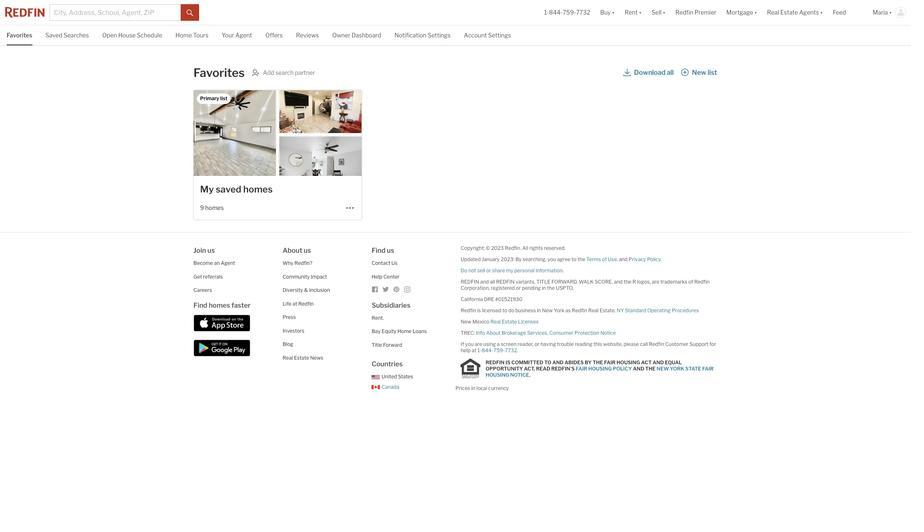Task type: describe. For each thing, give the bounding box(es) containing it.
prices
[[456, 385, 471, 391]]

trouble
[[557, 341, 574, 347]]

find us
[[372, 247, 395, 255]]

diversity & inclusion button
[[283, 287, 330, 293]]

why redfin?
[[283, 260, 313, 266]]

the inside 'redfin is committed to and abides by the fair housing act and equal opportunity act. read redfin's'
[[593, 359, 603, 365]]

premier
[[695, 9, 717, 16]]

list for primary list
[[220, 95, 228, 101]]

brokerage
[[502, 330, 526, 336]]

2023:
[[501, 256, 515, 262]]

use
[[608, 256, 617, 262]]

1 horizontal spatial ,
[[617, 256, 618, 262]]

download the redfin app from the google play store image
[[194, 340, 250, 356]]

1 vertical spatial estate
[[502, 319, 517, 325]]

redfin instagram image
[[404, 286, 411, 293]]

redfin premier button
[[671, 0, 722, 25]]

in inside redfin and all redfin variants, title forward, walk score, and the r logos, are trademarks of redfin corporation, registered or pending in the uspto.
[[542, 285, 546, 291]]

bay
[[372, 328, 381, 334]]

redfin.
[[505, 245, 522, 251]]

my
[[200, 184, 214, 195]]

score,
[[595, 279, 613, 285]]

1 horizontal spatial housing
[[589, 365, 612, 372]]

fair inside 'redfin is committed to and abides by the fair housing act and equal opportunity act. read redfin's'
[[605, 359, 616, 365]]

1 vertical spatial to
[[503, 307, 508, 314]]

1- for 1-844-759-7732 .
[[478, 347, 482, 354]]

owner dashboard
[[333, 32, 381, 39]]

new list
[[693, 69, 718, 77]]

new
[[657, 365, 669, 372]]

rights
[[530, 245, 543, 251]]

. right the screen
[[517, 347, 518, 354]]

your agent
[[222, 32, 252, 39]]

fair inside new york state fair housing notice
[[703, 365, 714, 372]]

blog button
[[283, 341, 293, 347]]

loans
[[413, 328, 427, 334]]

act
[[642, 359, 652, 365]]

or inside redfin and all redfin variants, title forward, walk score, and the r logos, are trademarks of redfin corporation, registered or pending in the uspto.
[[516, 285, 521, 291]]

do not sell or share my personal information link
[[461, 267, 563, 274]]

this
[[594, 341, 603, 347]]

variants,
[[516, 279, 536, 285]]

0 horizontal spatial the
[[547, 285, 555, 291]]

and down sell
[[481, 279, 489, 285]]

City, Address, School, Agent, ZIP search field
[[49, 4, 181, 21]]

having
[[541, 341, 556, 347]]

redfin inside 'if you are using a screen reader, or having trouble reading this website, please call redfin customer support for help at'
[[649, 341, 665, 347]]

mexico
[[473, 319, 490, 325]]

0 vertical spatial home
[[176, 32, 192, 39]]

759- for 1-844-759-7732 .
[[494, 347, 505, 354]]

owner dashboard link
[[333, 25, 381, 44]]

sell
[[478, 267, 485, 274]]

find for find us
[[372, 247, 386, 255]]

settings for notification settings
[[428, 32, 451, 39]]

help center
[[372, 273, 400, 280]]

community impact
[[283, 273, 327, 280]]

1 vertical spatial about
[[487, 330, 501, 336]]

maria
[[873, 9, 889, 16]]

press
[[283, 314, 296, 320]]

buy ▾ button
[[596, 0, 620, 25]]

redfin inside button
[[676, 9, 694, 16]]

▾ for maria ▾
[[890, 9, 893, 16]]

#01521930
[[496, 296, 523, 302]]

walk
[[579, 279, 594, 285]]

my saved homes
[[200, 184, 273, 195]]

as
[[566, 307, 571, 314]]

united states
[[382, 374, 413, 380]]

currency
[[489, 385, 509, 391]]

redfin facebook image
[[372, 286, 379, 293]]

and right use
[[619, 256, 628, 262]]

. down the agree
[[563, 267, 564, 274]]

partner
[[295, 69, 315, 76]]

add
[[263, 69, 274, 76]]

notification settings
[[395, 32, 451, 39]]

careers button
[[194, 287, 212, 293]]

open house schedule link
[[102, 25, 162, 44]]

r
[[633, 279, 636, 285]]

redfin left is
[[461, 307, 476, 314]]

updated
[[461, 256, 481, 262]]

rent.
[[372, 315, 384, 321]]

privacy
[[629, 256, 647, 262]]

0 vertical spatial favorites
[[7, 32, 32, 39]]

1 horizontal spatial agent
[[236, 32, 252, 39]]

account
[[464, 32, 487, 39]]

services
[[527, 330, 548, 336]]

▾ for buy ▾
[[612, 9, 615, 16]]

get
[[194, 273, 202, 280]]

copyright:
[[461, 245, 485, 251]]

photo of 4120 kansas st #7, san diego, ca 92104 image
[[279, 90, 362, 133]]

forward,
[[552, 279, 578, 285]]

title
[[372, 342, 382, 348]]

1-844-759-7732 .
[[478, 347, 518, 354]]

redfin is committed to and abides by the fair housing act and equal opportunity act. read redfin's
[[486, 359, 682, 372]]

redfin for is
[[486, 359, 505, 365]]

impact
[[311, 273, 327, 280]]

1 vertical spatial agent
[[221, 260, 235, 266]]

759- for 1-844-759-7732
[[563, 9, 576, 16]]

canadian flag image
[[372, 385, 380, 389]]

buy ▾
[[601, 9, 615, 16]]

homes for find homes faster
[[209, 301, 230, 309]]

notice
[[601, 330, 616, 336]]

estate for news
[[294, 355, 309, 361]]

at inside 'if you are using a screen reader, or having trouble reading this website, please call redfin customer support for help at'
[[472, 347, 477, 354]]

feed button
[[828, 0, 868, 25]]

1 horizontal spatial 1-844-759-7732 link
[[545, 9, 591, 16]]

reviews
[[296, 32, 319, 39]]

blog
[[283, 341, 293, 347]]

rent ▾ button
[[625, 0, 642, 25]]

0 vertical spatial at
[[293, 301, 297, 307]]

do not sell or share my personal information .
[[461, 267, 564, 274]]

buy
[[601, 9, 611, 16]]

consumer protection notice link
[[550, 330, 616, 336]]

saved searches
[[46, 32, 89, 39]]

photo of 4503 hamilton st #1, san diego, ca 92116 image
[[279, 136, 362, 196]]

real estate agents ▾
[[768, 9, 823, 16]]

opportunity
[[486, 365, 523, 372]]

0 vertical spatial you
[[548, 256, 556, 262]]

searching,
[[523, 256, 547, 262]]

redfin down &
[[298, 301, 314, 307]]

2023
[[491, 245, 504, 251]]

feed
[[833, 9, 847, 16]]

1 vertical spatial in
[[537, 307, 541, 314]]

real estate licenses link
[[491, 319, 539, 325]]

business
[[516, 307, 536, 314]]

9 homes
[[200, 204, 224, 211]]

inclusion
[[309, 287, 330, 293]]

new for new list
[[693, 69, 707, 77]]

customer
[[666, 341, 689, 347]]

844- for 1-844-759-7732
[[549, 9, 563, 16]]

1 vertical spatial ,
[[548, 330, 549, 336]]

reading
[[575, 341, 593, 347]]

0 horizontal spatial in
[[472, 385, 476, 391]]

home tours link
[[176, 25, 209, 44]]

join
[[194, 247, 206, 255]]

find for find homes faster
[[194, 301, 207, 309]]

support
[[690, 341, 709, 347]]

real down "blog" button
[[283, 355, 293, 361]]

corporation,
[[461, 285, 490, 291]]

▾ for mortgage ▾
[[755, 9, 758, 16]]

1 horizontal spatial to
[[572, 256, 577, 262]]

read
[[536, 365, 551, 372]]

new for new mexico real estate licenses
[[461, 319, 472, 325]]

united
[[382, 374, 397, 380]]

1 horizontal spatial and
[[633, 365, 645, 372]]

state
[[686, 365, 702, 372]]



Task type: vqa. For each thing, say whether or not it's contained in the screenshot.
Help Center at left
yes



Task type: locate. For each thing, give the bounding box(es) containing it.
0 horizontal spatial 1-
[[478, 347, 482, 354]]

redfin pinterest image
[[394, 286, 400, 293]]

redfin right call
[[649, 341, 665, 347]]

redfin inside 'redfin is committed to and abides by the fair housing act and equal opportunity act. read redfin's'
[[486, 359, 505, 365]]

0 horizontal spatial about
[[283, 247, 303, 255]]

7732 for 1-844-759-7732
[[576, 9, 591, 16]]

0 horizontal spatial find
[[194, 301, 207, 309]]

notification settings link
[[395, 25, 451, 44]]

0 horizontal spatial 1-844-759-7732 link
[[478, 347, 517, 354]]

0 horizontal spatial and
[[553, 359, 564, 365]]

california
[[461, 296, 483, 302]]

website,
[[604, 341, 623, 347]]

redfin down my
[[496, 279, 515, 285]]

about up 'why'
[[283, 247, 303, 255]]

settings inside account settings link
[[489, 32, 511, 39]]

▾ for rent ▾
[[639, 9, 642, 16]]

terms of use link
[[587, 256, 617, 262]]

settings right notification
[[428, 32, 451, 39]]

1 ▾ from the left
[[612, 9, 615, 16]]

in right pending
[[542, 285, 546, 291]]

0 horizontal spatial of
[[602, 256, 607, 262]]

homes right 9
[[205, 204, 224, 211]]

careers
[[194, 287, 212, 293]]

you up information
[[548, 256, 556, 262]]

are left using
[[475, 341, 483, 347]]

equal housing opportunity image
[[461, 359, 481, 378]]

housing inside 'redfin is committed to and abides by the fair housing act and equal opportunity act. read redfin's'
[[617, 359, 641, 365]]

0 vertical spatial find
[[372, 247, 386, 255]]

. right privacy
[[661, 256, 662, 262]]

1 horizontal spatial estate
[[502, 319, 517, 325]]

an
[[214, 260, 220, 266]]

is
[[477, 307, 481, 314]]

to right the agree
[[572, 256, 577, 262]]

open house schedule
[[102, 32, 162, 39]]

about up using
[[487, 330, 501, 336]]

1 vertical spatial new
[[543, 307, 553, 314]]

7732 left buy
[[576, 9, 591, 16]]

become an agent button
[[194, 260, 235, 266]]

1 horizontal spatial 1-
[[545, 9, 549, 16]]

your
[[222, 32, 234, 39]]

▾ right maria
[[890, 9, 893, 16]]

are right logos,
[[652, 279, 660, 285]]

equal
[[665, 359, 682, 365]]

0 vertical spatial about
[[283, 247, 303, 255]]

at right life
[[293, 301, 297, 307]]

the left uspto.
[[547, 285, 555, 291]]

2 horizontal spatial fair
[[703, 365, 714, 372]]

or down services
[[535, 341, 540, 347]]

1 vertical spatial home
[[398, 328, 412, 334]]

real inside dropdown button
[[768, 9, 780, 16]]

or left pending
[[516, 285, 521, 291]]

1 vertical spatial 1-844-759-7732 link
[[478, 347, 517, 354]]

and right act in the bottom of the page
[[653, 359, 664, 365]]

if you are using a screen reader, or having trouble reading this website, please call redfin customer support for help at
[[461, 341, 717, 354]]

agent right your
[[236, 32, 252, 39]]

the left terms
[[578, 256, 586, 262]]

in left local
[[472, 385, 476, 391]]

0 horizontal spatial estate
[[294, 355, 309, 361]]

share
[[492, 267, 505, 274]]

primary
[[200, 95, 219, 101]]

, left privacy
[[617, 256, 618, 262]]

using
[[484, 341, 496, 347]]

1 vertical spatial 844-
[[482, 347, 494, 354]]

0 vertical spatial 1-
[[545, 9, 549, 16]]

1 horizontal spatial you
[[548, 256, 556, 262]]

1 vertical spatial are
[[475, 341, 483, 347]]

notification
[[395, 32, 427, 39]]

1 horizontal spatial new
[[543, 307, 553, 314]]

. down 'committed'
[[530, 372, 531, 378]]

.
[[661, 256, 662, 262], [563, 267, 564, 274], [517, 347, 518, 354], [530, 372, 531, 378]]

all
[[523, 245, 529, 251]]

all inside redfin and all redfin variants, title forward, walk score, and the r logos, are trademarks of redfin corporation, registered or pending in the uspto.
[[490, 279, 495, 285]]

0 vertical spatial new
[[693, 69, 707, 77]]

844- for 1-844-759-7732 .
[[482, 347, 494, 354]]

terms
[[587, 256, 601, 262]]

all
[[667, 69, 674, 77], [490, 279, 495, 285]]

mortgage ▾ button
[[722, 0, 763, 25]]

investors button
[[283, 328, 305, 334]]

are inside 'if you are using a screen reader, or having trouble reading this website, please call redfin customer support for help at'
[[475, 341, 483, 347]]

of left use
[[602, 256, 607, 262]]

2 horizontal spatial or
[[535, 341, 540, 347]]

by
[[516, 256, 522, 262]]

redfin left premier
[[676, 9, 694, 16]]

0 horizontal spatial are
[[475, 341, 483, 347]]

2 horizontal spatial and
[[653, 359, 664, 365]]

1-844-759-7732
[[545, 9, 591, 16]]

or right sell
[[487, 267, 491, 274]]

0 horizontal spatial housing
[[486, 372, 510, 378]]

estate left agents on the right of page
[[781, 9, 799, 16]]

favorites
[[7, 32, 32, 39], [194, 66, 245, 80]]

, up having
[[548, 330, 549, 336]]

the left 'new'
[[646, 365, 656, 372]]

favorites left saved
[[7, 32, 32, 39]]

fair housing policy link
[[576, 365, 632, 372]]

home left tours
[[176, 32, 192, 39]]

are inside redfin and all redfin variants, title forward, walk score, and the r logos, are trademarks of redfin corporation, registered or pending in the uspto.
[[652, 279, 660, 285]]

equity
[[382, 328, 397, 334]]

0 horizontal spatial all
[[490, 279, 495, 285]]

to
[[572, 256, 577, 262], [503, 307, 508, 314]]

and right "policy"
[[633, 365, 645, 372]]

tours
[[193, 32, 209, 39]]

list inside button
[[708, 69, 718, 77]]

0 horizontal spatial 844-
[[482, 347, 494, 354]]

find down the careers button
[[194, 301, 207, 309]]

download
[[635, 69, 666, 77]]

1-844-759-7732 link left buy
[[545, 9, 591, 16]]

redfin down 1-844-759-7732 .
[[486, 359, 505, 365]]

0 vertical spatial ,
[[617, 256, 618, 262]]

get referrals button
[[194, 273, 223, 280]]

rent ▾
[[625, 9, 642, 16]]

us
[[392, 260, 398, 266]]

house
[[118, 32, 136, 39]]

1 horizontal spatial find
[[372, 247, 386, 255]]

0 vertical spatial in
[[542, 285, 546, 291]]

you
[[548, 256, 556, 262], [465, 341, 474, 347]]

homes up download the redfin app on the apple app store "image"
[[209, 301, 230, 309]]

2 ▾ from the left
[[639, 9, 642, 16]]

759-
[[563, 9, 576, 16], [494, 347, 505, 354]]

0 vertical spatial 7732
[[576, 9, 591, 16]]

1 horizontal spatial all
[[667, 69, 674, 77]]

you inside 'if you are using a screen reader, or having trouble reading this website, please call redfin customer support for help at'
[[465, 341, 474, 347]]

community
[[283, 273, 310, 280]]

at right help
[[472, 347, 477, 354]]

york
[[554, 307, 565, 314]]

copyright: © 2023 redfin. all rights reserved.
[[461, 245, 566, 251]]

1 settings from the left
[[428, 32, 451, 39]]

0 horizontal spatial us
[[208, 247, 215, 255]]

0 horizontal spatial at
[[293, 301, 297, 307]]

homes right saved
[[243, 184, 273, 195]]

0 vertical spatial 759-
[[563, 9, 576, 16]]

1 vertical spatial find
[[194, 301, 207, 309]]

estate for agents
[[781, 9, 799, 16]]

1 vertical spatial or
[[516, 285, 521, 291]]

all right download
[[667, 69, 674, 77]]

list for new list
[[708, 69, 718, 77]]

us flag image
[[372, 375, 380, 379]]

2 horizontal spatial estate
[[781, 9, 799, 16]]

help
[[461, 347, 471, 354]]

1 horizontal spatial are
[[652, 279, 660, 285]]

2 us from the left
[[304, 247, 311, 255]]

estate inside dropdown button
[[781, 9, 799, 16]]

▾ right sell
[[663, 9, 666, 16]]

▾ right the mortgage
[[755, 9, 758, 16]]

2 vertical spatial or
[[535, 341, 540, 347]]

redfin for and
[[461, 279, 479, 285]]

rent. button
[[372, 315, 384, 321]]

redfin twitter image
[[383, 286, 389, 293]]

rent
[[625, 9, 638, 16]]

prices in local currency
[[456, 385, 509, 391]]

1 horizontal spatial settings
[[489, 32, 511, 39]]

licensed
[[482, 307, 502, 314]]

new inside button
[[693, 69, 707, 77]]

us for about us
[[304, 247, 311, 255]]

countries
[[372, 360, 403, 368]]

2 settings from the left
[[489, 32, 511, 39]]

of inside redfin and all redfin variants, title forward, walk score, and the r logos, are trademarks of redfin corporation, registered or pending in the uspto.
[[689, 279, 694, 285]]

photo of 10614 checota dr, dallas, tx 75217 image
[[194, 90, 276, 176]]

1 vertical spatial 7732
[[505, 347, 517, 354]]

2 horizontal spatial housing
[[617, 359, 641, 365]]

notice
[[511, 372, 530, 378]]

submit search image
[[187, 9, 193, 16]]

real down licensed
[[491, 319, 501, 325]]

0 vertical spatial 844-
[[549, 9, 563, 16]]

are
[[652, 279, 660, 285], [475, 341, 483, 347]]

redfin right trademarks
[[695, 279, 710, 285]]

account settings
[[464, 32, 511, 39]]

contact us button
[[372, 260, 398, 266]]

0 horizontal spatial ,
[[548, 330, 549, 336]]

0 vertical spatial or
[[487, 267, 491, 274]]

agent right an
[[221, 260, 235, 266]]

to left do
[[503, 307, 508, 314]]

2 horizontal spatial the
[[624, 279, 632, 285]]

1 vertical spatial of
[[689, 279, 694, 285]]

1 horizontal spatial home
[[398, 328, 412, 334]]

estate.
[[600, 307, 616, 314]]

schedule
[[137, 32, 162, 39]]

©
[[486, 245, 490, 251]]

1 horizontal spatial us
[[304, 247, 311, 255]]

home left loans
[[398, 328, 412, 334]]

1 horizontal spatial 844-
[[549, 9, 563, 16]]

1 horizontal spatial at
[[472, 347, 477, 354]]

housing inside new york state fair housing notice
[[486, 372, 510, 378]]

the right by
[[593, 359, 603, 365]]

1 vertical spatial all
[[490, 279, 495, 285]]

0 vertical spatial homes
[[243, 184, 273, 195]]

1 horizontal spatial 7732
[[576, 9, 591, 16]]

favorites up primary list
[[194, 66, 245, 80]]

0 horizontal spatial list
[[220, 95, 228, 101]]

3 ▾ from the left
[[663, 9, 666, 16]]

settings for account settings
[[489, 32, 511, 39]]

2 horizontal spatial new
[[693, 69, 707, 77]]

1 horizontal spatial 759-
[[563, 9, 576, 16]]

add search partner button
[[252, 69, 315, 77]]

1 horizontal spatial list
[[708, 69, 718, 77]]

0 horizontal spatial agent
[[221, 260, 235, 266]]

1 vertical spatial you
[[465, 341, 474, 347]]

3 us from the left
[[387, 247, 395, 255]]

1 horizontal spatial in
[[537, 307, 541, 314]]

1- for 1-844-759-7732
[[545, 9, 549, 16]]

owner
[[333, 32, 351, 39]]

7732 for 1-844-759-7732 .
[[505, 347, 517, 354]]

1 horizontal spatial the
[[646, 365, 656, 372]]

primary list
[[200, 95, 228, 101]]

get referrals
[[194, 273, 223, 280]]

life
[[283, 301, 292, 307]]

0 vertical spatial agent
[[236, 32, 252, 39]]

all down share
[[490, 279, 495, 285]]

2 horizontal spatial in
[[542, 285, 546, 291]]

us up us
[[387, 247, 395, 255]]

0 horizontal spatial fair
[[576, 365, 588, 372]]

redfin's
[[552, 365, 575, 372]]

0 horizontal spatial to
[[503, 307, 508, 314]]

search
[[276, 69, 294, 76]]

dashboard
[[352, 32, 381, 39]]

0 horizontal spatial you
[[465, 341, 474, 347]]

real left estate. on the right of the page
[[589, 307, 599, 314]]

ny
[[617, 307, 624, 314]]

homes for 9 homes
[[205, 204, 224, 211]]

1 us from the left
[[208, 247, 215, 255]]

0 horizontal spatial favorites
[[7, 32, 32, 39]]

consumer
[[550, 330, 574, 336]]

us for join us
[[208, 247, 215, 255]]

▾ right buy
[[612, 9, 615, 16]]

7732 up is
[[505, 347, 517, 354]]

0 vertical spatial all
[[667, 69, 674, 77]]

5 ▾ from the left
[[821, 9, 823, 16]]

0 horizontal spatial or
[[487, 267, 491, 274]]

find up contact on the left of page
[[372, 247, 386, 255]]

real estate agents ▾ link
[[768, 0, 823, 25]]

download the redfin app on the apple app store image
[[194, 315, 250, 331]]

the left r
[[624, 279, 632, 285]]

redfin down "not"
[[461, 279, 479, 285]]

redfin is licensed to do business in new york as redfin real estate. ny standard operating procedures
[[461, 307, 699, 314]]

2 vertical spatial new
[[461, 319, 472, 325]]

&
[[304, 287, 308, 293]]

and right to
[[553, 359, 564, 365]]

6 ▾ from the left
[[890, 9, 893, 16]]

0 horizontal spatial home
[[176, 32, 192, 39]]

0 vertical spatial of
[[602, 256, 607, 262]]

settings inside notification settings 'link'
[[428, 32, 451, 39]]

dre
[[484, 296, 495, 302]]

real estate news button
[[283, 355, 324, 361]]

1-844-759-7732 link up is
[[478, 347, 517, 354]]

redfin right as
[[572, 307, 588, 314]]

redfin inside redfin and all redfin variants, title forward, walk score, and the r logos, are trademarks of redfin corporation, registered or pending in the uspto.
[[695, 279, 710, 285]]

committed
[[512, 359, 544, 365]]

bay equity home loans button
[[372, 328, 427, 334]]

or inside 'if you are using a screen reader, or having trouble reading this website, please call redfin customer support for help at'
[[535, 341, 540, 347]]

0 vertical spatial 1-844-759-7732 link
[[545, 9, 591, 16]]

1 horizontal spatial fair
[[605, 359, 616, 365]]

us right the join
[[208, 247, 215, 255]]

you right if
[[465, 341, 474, 347]]

1 horizontal spatial favorites
[[194, 66, 245, 80]]

trec:
[[461, 330, 475, 336]]

▾ for sell ▾
[[663, 9, 666, 16]]

▾ right agents on the right of page
[[821, 9, 823, 16]]

in right business
[[537, 307, 541, 314]]

new york state fair housing notice link
[[486, 365, 714, 378]]

us for find us
[[387, 247, 395, 255]]

and
[[553, 359, 564, 365], [653, 359, 664, 365], [633, 365, 645, 372]]

1 horizontal spatial the
[[578, 256, 586, 262]]

0 horizontal spatial new
[[461, 319, 472, 325]]

new mexico real estate licenses
[[461, 319, 539, 325]]

press button
[[283, 314, 296, 320]]

all inside download all button
[[667, 69, 674, 77]]

1 vertical spatial favorites
[[194, 66, 245, 80]]

0 vertical spatial list
[[708, 69, 718, 77]]

estate down do
[[502, 319, 517, 325]]

of right trademarks
[[689, 279, 694, 285]]

call
[[640, 341, 648, 347]]

estate left news
[[294, 355, 309, 361]]

2 horizontal spatial us
[[387, 247, 395, 255]]

us up redfin?
[[304, 247, 311, 255]]

do
[[509, 307, 515, 314]]

0 horizontal spatial settings
[[428, 32, 451, 39]]

states
[[398, 374, 413, 380]]

pending
[[522, 285, 541, 291]]

1 horizontal spatial of
[[689, 279, 694, 285]]

and right score,
[[614, 279, 623, 285]]

0 vertical spatial are
[[652, 279, 660, 285]]

▾ right rent on the top of the page
[[639, 9, 642, 16]]

1 horizontal spatial about
[[487, 330, 501, 336]]

real right 'mortgage ▾'
[[768, 9, 780, 16]]

2 vertical spatial homes
[[209, 301, 230, 309]]

1 vertical spatial at
[[472, 347, 477, 354]]

4 ▾ from the left
[[755, 9, 758, 16]]

life at redfin button
[[283, 301, 314, 307]]

settings right account
[[489, 32, 511, 39]]

0 vertical spatial estate
[[781, 9, 799, 16]]



